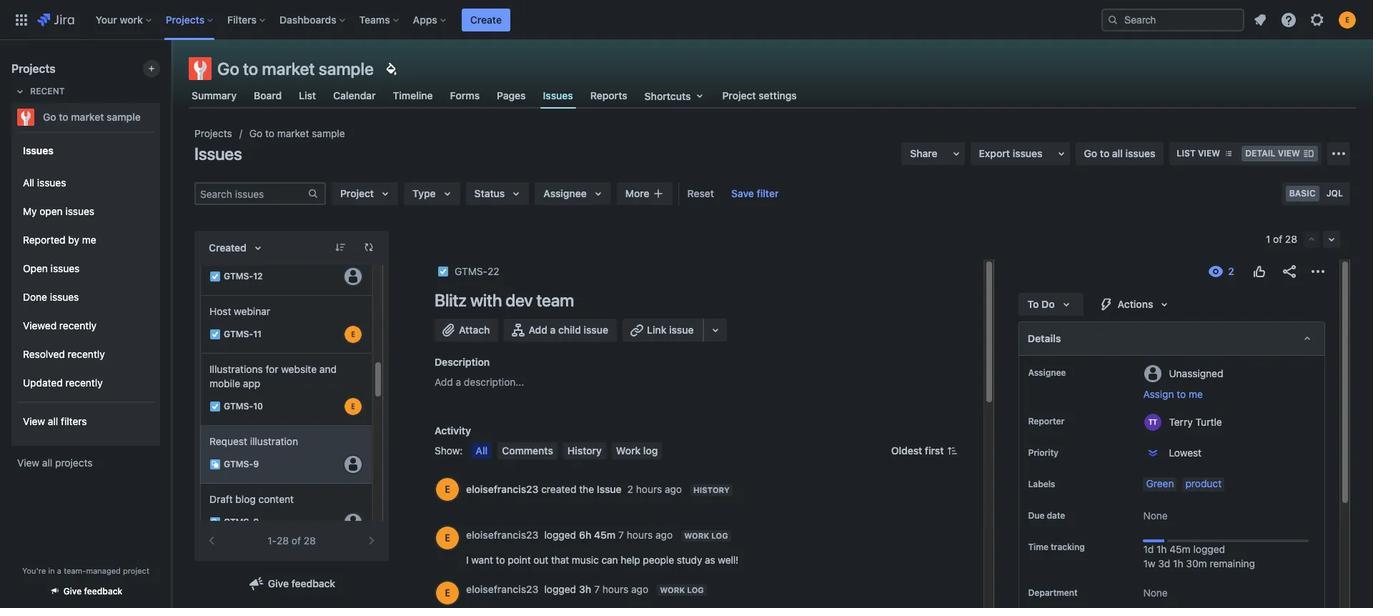 Task type: locate. For each thing, give the bounding box(es) containing it.
2 group from the top
[[17, 164, 154, 402]]

0 vertical spatial none
[[1144, 510, 1168, 522]]

jira image
[[37, 11, 74, 28], [37, 11, 74, 28]]

1 horizontal spatial 45m
[[1170, 544, 1191, 556]]

time tracking
[[1029, 542, 1085, 553]]

view right detail
[[1278, 148, 1301, 159]]

issues inside all issues link
[[37, 176, 66, 189]]

go to market sample up 'list' link
[[217, 59, 374, 79]]

to right assign
[[1177, 388, 1187, 400]]

add inside button
[[529, 324, 548, 336]]

go to market sample down 'list' link
[[249, 127, 345, 139]]

history inside button
[[568, 445, 602, 457]]

all left "projects"
[[42, 457, 52, 469]]

work log down study
[[660, 586, 704, 595]]

to up board
[[243, 59, 258, 79]]

gtms- for 9
[[224, 459, 253, 470]]

2 eloisefrancis23 from the top
[[466, 529, 539, 541]]

hours down can
[[603, 584, 629, 596]]

gtms-22
[[455, 265, 500, 277]]

issues inside export issues button
[[1013, 147, 1043, 159]]

your
[[96, 13, 117, 25]]

all issues link
[[17, 169, 154, 197]]

2 horizontal spatial a
[[550, 324, 556, 336]]

2 vertical spatial a
[[57, 566, 61, 576]]

logged up 30m
[[1194, 544, 1226, 556]]

issues up all issues
[[23, 144, 54, 156]]

first
[[925, 445, 944, 457]]

2 vertical spatial logged
[[545, 584, 576, 596]]

0 horizontal spatial feedback
[[84, 586, 123, 597]]

2 vertical spatial hours
[[603, 584, 629, 596]]

to inside "button"
[[1177, 388, 1187, 400]]

open issues
[[23, 262, 80, 274]]

eloisefrancis23 for logged 3h 7 hours ago
[[466, 584, 539, 596]]

projects for projects link
[[195, 127, 232, 139]]

1 horizontal spatial go to market sample link
[[249, 125, 345, 142]]

comments
[[502, 445, 553, 457]]

recently down viewed recently link
[[68, 348, 105, 360]]

add for add a description...
[[435, 376, 453, 388]]

0 vertical spatial view
[[23, 415, 45, 427]]

list right board
[[299, 89, 316, 102]]

banner
[[0, 0, 1374, 40]]

none down "green" link
[[1144, 510, 1168, 522]]

gtms- inside gtms-22 link
[[455, 265, 488, 277]]

1 horizontal spatial a
[[456, 376, 461, 388]]

project up refresh icon
[[340, 187, 374, 200]]

0 horizontal spatial give feedback button
[[41, 580, 131, 604]]

list
[[299, 89, 316, 102], [1177, 148, 1196, 159]]

1 vertical spatial sample
[[107, 111, 141, 123]]

updated
[[23, 377, 63, 389]]

give feedback down you're in a team-managed project
[[63, 586, 123, 597]]

blitz
[[435, 290, 467, 310]]

all right 'open export issues dropdown' image
[[1113, 147, 1123, 159]]

0 vertical spatial 7
[[619, 529, 624, 541]]

all right "show:"
[[476, 445, 488, 457]]

sample up calendar on the left top of page
[[319, 59, 374, 79]]

0 vertical spatial add
[[529, 324, 548, 336]]

28 right 1-
[[304, 535, 316, 547]]

0 vertical spatial task image
[[210, 271, 221, 282]]

task image for gtms-11
[[210, 329, 221, 340]]

2 vertical spatial all
[[42, 457, 52, 469]]

work log for hours
[[684, 531, 729, 540]]

feedback down managed
[[84, 586, 123, 597]]

projects link
[[195, 125, 232, 142]]

1 horizontal spatial add
[[529, 324, 548, 336]]

projects button
[[161, 8, 219, 31]]

website
[[281, 363, 317, 375]]

view for detail view
[[1278, 148, 1301, 159]]

gtms-12
[[224, 271, 263, 282]]

eloisefrancis23 down all button
[[466, 483, 539, 496]]

7 right 3h
[[594, 584, 600, 596]]

28 right 1
[[1286, 233, 1298, 245]]

work log
[[616, 445, 658, 457], [684, 531, 729, 540], [660, 586, 704, 595]]

issues right pages
[[543, 89, 573, 101]]

projects right work
[[166, 13, 205, 25]]

terry turtle
[[1170, 416, 1223, 428]]

order by image
[[249, 240, 267, 257]]

work down people
[[660, 586, 685, 595]]

issues down all issues link on the top left of page
[[65, 205, 94, 217]]

0 vertical spatial 1h
[[1157, 544, 1168, 556]]

recently for updated recently
[[65, 377, 103, 389]]

1 vertical spatial task image
[[210, 329, 221, 340]]

go down board link
[[249, 127, 263, 139]]

1 vertical spatial view
[[17, 457, 39, 469]]

1 none from the top
[[1144, 510, 1168, 522]]

viewed recently link
[[17, 312, 154, 340]]

none down "1w"
[[1144, 587, 1168, 599]]

1h
[[1157, 544, 1168, 556], [1174, 558, 1184, 570]]

hours right 2
[[636, 483, 662, 496]]

0 vertical spatial sample
[[319, 59, 374, 79]]

draft blog content
[[210, 493, 294, 506]]

1 view from the left
[[1199, 148, 1221, 159]]

banner containing your work
[[0, 0, 1374, 40]]

gtms- down created popup button
[[224, 271, 253, 282]]

1 vertical spatial ago
[[656, 529, 673, 541]]

log down study
[[687, 586, 704, 595]]

work log up 2
[[616, 445, 658, 457]]

task image for gtms-12
[[210, 271, 221, 282]]

1 vertical spatial a
[[456, 376, 461, 388]]

assignee down details on the right
[[1029, 368, 1067, 378]]

1 vertical spatial assignee
[[1029, 368, 1067, 378]]

view left "projects"
[[17, 457, 39, 469]]

2 none from the top
[[1144, 587, 1168, 599]]

feedback down 1-28 of 28
[[292, 578, 336, 590]]

1 vertical spatial go to market sample
[[43, 111, 141, 123]]

of right 1-
[[292, 535, 301, 547]]

a for description...
[[456, 376, 461, 388]]

work up study
[[684, 531, 710, 540]]

app
[[243, 378, 261, 390]]

hours up help
[[627, 529, 653, 541]]

a inside button
[[550, 324, 556, 336]]

projects up recent
[[11, 62, 56, 75]]

1 vertical spatial task image
[[210, 401, 221, 413]]

issues
[[543, 89, 573, 101], [195, 144, 242, 164], [23, 144, 54, 156]]

issues up 'open'
[[37, 176, 66, 189]]

issues right export
[[1013, 147, 1043, 159]]

view all projects
[[17, 457, 93, 469]]

notifications image
[[1252, 11, 1269, 28]]

0 horizontal spatial assignee
[[544, 187, 587, 200]]

go to market sample down recent
[[43, 111, 141, 123]]

work log for ago
[[660, 586, 704, 595]]

view for view all filters
[[23, 415, 45, 427]]

task image down mobile
[[210, 401, 221, 413]]

due date pin to top. only you can see pinned fields. image
[[1069, 511, 1080, 522]]

recently down resolved recently link
[[65, 377, 103, 389]]

activity
[[435, 425, 471, 437]]

status
[[475, 187, 505, 200]]

task image inside gtms-12 link
[[210, 271, 221, 282]]

recently for resolved recently
[[68, 348, 105, 360]]

1 horizontal spatial list
[[1177, 148, 1196, 159]]

1 vertical spatial work log
[[684, 531, 729, 540]]

0 horizontal spatial list
[[299, 89, 316, 102]]

1 horizontal spatial 1h
[[1174, 558, 1184, 570]]

teams
[[359, 13, 390, 25]]

a for child
[[550, 324, 556, 336]]

work log up "as"
[[684, 531, 729, 540]]

work up 2
[[616, 445, 641, 457]]

0 horizontal spatial me
[[82, 234, 96, 246]]

issues for done issues
[[50, 291, 79, 303]]

all inside all button
[[476, 445, 488, 457]]

project
[[723, 89, 756, 102], [340, 187, 374, 200]]

2 vertical spatial recently
[[65, 377, 103, 389]]

0 vertical spatial list
[[299, 89, 316, 102]]

1 vertical spatial list
[[1177, 148, 1196, 159]]

share image
[[1282, 263, 1299, 280]]

1 vertical spatial none
[[1144, 587, 1168, 599]]

ago right 2
[[665, 483, 682, 496]]

all left filters
[[48, 415, 58, 427]]

1 vertical spatial recently
[[68, 348, 105, 360]]

issue right link in the left of the page
[[669, 324, 694, 336]]

1 vertical spatial 7
[[594, 584, 600, 596]]

22
[[488, 265, 500, 277]]

view for view all projects
[[17, 457, 39, 469]]

0 vertical spatial ago
[[665, 483, 682, 496]]

all for projects
[[42, 457, 52, 469]]

0 vertical spatial hours
[[636, 483, 662, 496]]

0 horizontal spatial give
[[63, 586, 82, 597]]

product
[[1186, 478, 1222, 490]]

issues left list view on the right top of page
[[1126, 147, 1156, 159]]

add
[[529, 324, 548, 336], [435, 376, 453, 388]]

department
[[1029, 588, 1078, 598]]

issue right child
[[584, 324, 609, 336]]

gtms-11
[[224, 329, 262, 340]]

log
[[644, 445, 658, 457], [712, 531, 729, 540], [687, 586, 704, 595]]

0 vertical spatial all
[[1113, 147, 1123, 159]]

project inside dropdown button
[[340, 187, 374, 200]]

project
[[123, 566, 149, 576]]

my
[[23, 205, 37, 217]]

menu bar
[[469, 443, 665, 460]]

music
[[572, 554, 599, 566]]

updated recently
[[23, 377, 103, 389]]

open export issues dropdown image
[[1053, 145, 1070, 162]]

logged inside 1d 1h 45m logged 1w 3d 1h 30m remaining
[[1194, 544, 1226, 556]]

save
[[732, 187, 754, 200]]

ago up people
[[656, 529, 673, 541]]

0 horizontal spatial project
[[340, 187, 374, 200]]

7 up help
[[619, 529, 624, 541]]

task image
[[210, 271, 221, 282], [210, 329, 221, 340]]

export
[[979, 147, 1011, 159]]

more button
[[617, 182, 673, 205]]

assignee
[[544, 187, 587, 200], [1029, 368, 1067, 378]]

task image left gtms-12
[[210, 271, 221, 282]]

2 view from the left
[[1278, 148, 1301, 159]]

projects down summary link
[[195, 127, 232, 139]]

gtms- inside gtms-12 link
[[224, 271, 253, 282]]

45m up 3d
[[1170, 544, 1191, 556]]

eloisefrancis23 up point
[[466, 529, 539, 541]]

resolved recently
[[23, 348, 105, 360]]

0 horizontal spatial task image
[[210, 401, 221, 413]]

1 vertical spatial log
[[712, 531, 729, 540]]

timeline
[[393, 89, 433, 102]]

all inside group
[[48, 415, 58, 427]]

view
[[1199, 148, 1221, 159], [1278, 148, 1301, 159]]

2 vertical spatial projects
[[195, 127, 232, 139]]

1 horizontal spatial give feedback button
[[239, 573, 344, 596]]

1 horizontal spatial feedback
[[292, 578, 336, 590]]

1 group from the top
[[17, 132, 154, 445]]

a down description
[[456, 376, 461, 388]]

priority
[[1029, 448, 1059, 458]]

assignee button
[[535, 182, 611, 205]]

give feedback down 1-28 of 28
[[268, 578, 336, 590]]

my open issues
[[23, 205, 94, 217]]

0 horizontal spatial add
[[435, 376, 453, 388]]

gtms- for 22
[[455, 265, 488, 277]]

none for department
[[1144, 587, 1168, 599]]

28
[[1286, 233, 1298, 245], [277, 535, 289, 547], [304, 535, 316, 547]]

9
[[253, 459, 259, 470]]

0 horizontal spatial 1h
[[1157, 544, 1168, 556]]

0 vertical spatial of
[[1274, 233, 1283, 245]]

give feedback button down 1-28 of 28
[[239, 573, 344, 596]]

view for list view
[[1199, 148, 1221, 159]]

work
[[616, 445, 641, 457], [684, 531, 710, 540], [660, 586, 685, 595]]

0 vertical spatial all
[[23, 176, 34, 189]]

1 horizontal spatial project
[[723, 89, 756, 102]]

1h right 3d
[[1174, 558, 1184, 570]]

link issue
[[647, 324, 694, 336]]

0 vertical spatial go to market sample
[[217, 59, 374, 79]]

market up all issues link on the top left of page
[[71, 111, 104, 123]]

view inside group
[[23, 415, 45, 427]]

issues down reported by me
[[51, 262, 80, 274]]

0 vertical spatial work log
[[616, 445, 658, 457]]

add to starred image
[[156, 109, 173, 126]]

tab list
[[180, 83, 1365, 109]]

group
[[17, 132, 154, 445], [17, 164, 154, 402]]

give down 1-
[[268, 578, 289, 590]]

issues inside open issues link
[[51, 262, 80, 274]]

market
[[262, 59, 315, 79], [71, 111, 104, 123], [277, 127, 309, 139]]

assignee right status dropdown button
[[544, 187, 587, 200]]

1 horizontal spatial task image
[[438, 266, 449, 277]]

1 vertical spatial work
[[684, 531, 710, 540]]

add a child issue button
[[505, 319, 617, 342]]

view down updated at the left bottom of page
[[23, 415, 45, 427]]

1 vertical spatial add
[[435, 376, 453, 388]]

group containing issues
[[17, 132, 154, 445]]

issues inside my open issues link
[[65, 205, 94, 217]]

0 vertical spatial market
[[262, 59, 315, 79]]

1 horizontal spatial all
[[476, 445, 488, 457]]

0 vertical spatial recently
[[59, 319, 97, 332]]

ago down help
[[632, 584, 649, 596]]

can
[[602, 554, 618, 566]]

eloisefrancis23 image
[[345, 326, 362, 343]]

list for list
[[299, 89, 316, 102]]

project inside tab list
[[723, 89, 756, 102]]

give feedback button down you're in a team-managed project
[[41, 580, 131, 604]]

task image down host
[[210, 329, 221, 340]]

projects inside dropdown button
[[166, 13, 205, 25]]

gtms- down host webinar
[[224, 329, 253, 340]]

0 horizontal spatial view
[[1199, 148, 1221, 159]]

reset button
[[679, 182, 723, 205]]

oldest first
[[892, 445, 944, 457]]

2 vertical spatial work log
[[660, 586, 704, 595]]

go up summary
[[217, 59, 239, 79]]

add a description...
[[435, 376, 524, 388]]

me inside "button"
[[1189, 388, 1204, 400]]

description...
[[464, 376, 524, 388]]

reset
[[688, 187, 715, 200]]

logged 3h 7 hours ago
[[545, 584, 649, 596]]

0 vertical spatial log
[[644, 445, 658, 457]]

all inside 'link'
[[1113, 147, 1123, 159]]

work
[[120, 13, 143, 25]]

actions image
[[1310, 263, 1327, 280]]

work log inside button
[[616, 445, 658, 457]]

of right 1
[[1274, 233, 1283, 245]]

due
[[1029, 511, 1045, 521]]

0 vertical spatial me
[[82, 234, 96, 246]]

0 vertical spatial a
[[550, 324, 556, 336]]

gtms-
[[455, 265, 488, 277], [224, 271, 253, 282], [224, 329, 253, 340], [224, 402, 253, 412], [224, 459, 253, 470], [224, 517, 253, 528]]

28 down the 'content'
[[277, 535, 289, 547]]

1 horizontal spatial log
[[687, 586, 704, 595]]

45m inside 1d 1h 45m logged 1w 3d 1h 30m remaining
[[1170, 544, 1191, 556]]

create project image
[[146, 63, 157, 74]]

task image
[[438, 266, 449, 277], [210, 401, 221, 413]]

view left detail
[[1199, 148, 1221, 159]]

projects
[[55, 457, 93, 469]]

gtms- right sub task image
[[224, 517, 253, 528]]

to right 'open export issues dropdown' image
[[1101, 147, 1110, 159]]

eloisefrancis23 down point
[[466, 584, 539, 596]]

create
[[470, 13, 502, 25]]

gtms- for 12
[[224, 271, 253, 282]]

1 horizontal spatial me
[[1189, 388, 1204, 400]]

log right history button
[[644, 445, 658, 457]]

go to all issues
[[1085, 147, 1156, 159]]

1 vertical spatial logged
[[1194, 544, 1226, 556]]

0 horizontal spatial history
[[568, 445, 602, 457]]

1 vertical spatial all
[[48, 415, 58, 427]]

comments button
[[498, 443, 558, 460]]

give down team-
[[63, 586, 82, 597]]

3 eloisefrancis23 from the top
[[466, 584, 539, 596]]

1h right 1d
[[1157, 544, 1168, 556]]

of
[[1274, 233, 1283, 245], [292, 535, 301, 547]]

Search field
[[1102, 8, 1245, 31]]

history up the
[[568, 445, 602, 457]]

history up "as"
[[694, 486, 730, 495]]

1 vertical spatial all
[[476, 445, 488, 457]]

add left child
[[529, 324, 548, 336]]

45m for 6h
[[594, 529, 616, 541]]

45m right 6h
[[594, 529, 616, 541]]

all inside all issues link
[[23, 176, 34, 189]]

1 horizontal spatial view
[[1278, 148, 1301, 159]]

help image
[[1281, 11, 1298, 28]]

0 vertical spatial 45m
[[594, 529, 616, 541]]

sample left add to starred "image"
[[107, 111, 141, 123]]

project left settings
[[723, 89, 756, 102]]

log up well!
[[712, 531, 729, 540]]

1-28 of 28
[[268, 535, 316, 547]]

2 task image from the top
[[210, 329, 221, 340]]

go to market sample link
[[11, 103, 154, 132], [249, 125, 345, 142]]

issues inside done issues link
[[50, 291, 79, 303]]

gtms- left "copy link to issue" image
[[455, 265, 488, 277]]

all up my
[[23, 176, 34, 189]]

product link
[[1183, 478, 1225, 492]]

request illustration
[[210, 436, 298, 448]]

list right the go to all issues
[[1177, 148, 1196, 159]]

1 vertical spatial project
[[340, 187, 374, 200]]

history
[[568, 445, 602, 457], [694, 486, 730, 495]]

0 vertical spatial eloisefrancis23
[[466, 483, 539, 496]]

hours
[[636, 483, 662, 496], [627, 529, 653, 541], [603, 584, 629, 596]]

logged 6h 45m 7 hours ago
[[545, 529, 673, 541]]

1 horizontal spatial issue
[[669, 324, 694, 336]]

basic
[[1290, 188, 1316, 199]]

45m for 1h
[[1170, 544, 1191, 556]]

assignee inside 'dropdown button'
[[544, 187, 587, 200]]

task image up blitz
[[438, 266, 449, 277]]

recently down done issues link
[[59, 319, 97, 332]]

0 horizontal spatial all
[[23, 176, 34, 189]]

addicon image
[[653, 188, 664, 200]]

1 horizontal spatial assignee
[[1029, 368, 1067, 378]]

a left child
[[550, 324, 556, 336]]

go right 'open export issues dropdown' image
[[1085, 147, 1098, 159]]

0 horizontal spatial log
[[644, 445, 658, 457]]

feedback
[[292, 578, 336, 590], [84, 586, 123, 597]]

newest first image
[[947, 446, 959, 457]]

1 task image from the top
[[210, 271, 221, 282]]

0 horizontal spatial issue
[[584, 324, 609, 336]]

gtms-10
[[224, 402, 263, 412]]

details element
[[1019, 322, 1326, 356]]

study
[[677, 554, 703, 566]]

issues up viewed recently
[[50, 291, 79, 303]]

0 horizontal spatial 7
[[594, 584, 600, 596]]

1 vertical spatial eloisefrancis23
[[466, 529, 539, 541]]

reported
[[23, 234, 66, 246]]

none
[[1144, 510, 1168, 522], [1144, 587, 1168, 599]]



Task type: describe. For each thing, give the bounding box(es) containing it.
sort descending image
[[335, 242, 346, 253]]

project for project
[[340, 187, 374, 200]]

viewed recently
[[23, 319, 97, 332]]

forms link
[[447, 83, 483, 109]]

labels pin to top. only you can see pinned fields. image
[[1059, 479, 1070, 491]]

gtms- for 10
[[224, 402, 253, 412]]

2 horizontal spatial 28
[[1286, 233, 1298, 245]]

set background color image
[[383, 60, 400, 77]]

attach button
[[435, 319, 499, 342]]

draft
[[210, 493, 233, 506]]

the
[[579, 483, 594, 496]]

view all filters link
[[17, 408, 154, 436]]

issues for open issues
[[51, 262, 80, 274]]

managed
[[86, 566, 121, 576]]

me for assign to me
[[1189, 388, 1204, 400]]

create button
[[462, 8, 511, 31]]

recently for viewed recently
[[59, 319, 97, 332]]

view all projects link
[[11, 451, 160, 476]]

date
[[1047, 511, 1066, 521]]

link web pages and more image
[[707, 322, 724, 339]]

gtms-8
[[224, 517, 259, 528]]

forms
[[450, 89, 480, 102]]

to down board link
[[265, 127, 275, 139]]

copy link to issue image
[[497, 265, 508, 277]]

reports
[[591, 89, 628, 102]]

issues for all issues
[[37, 176, 66, 189]]

1 horizontal spatial 28
[[304, 535, 316, 547]]

host webinar
[[210, 305, 270, 318]]

export issues button
[[971, 142, 1070, 165]]

i want to point out that music can help people study as well!
[[466, 554, 742, 566]]

your profile and settings image
[[1340, 11, 1357, 28]]

oldest first button
[[883, 443, 967, 460]]

eloisefrancis23 created the issue 2 hours ago
[[466, 483, 682, 496]]

host
[[210, 305, 231, 318]]

log for ago
[[687, 586, 704, 595]]

export issues
[[979, 147, 1043, 159]]

1 horizontal spatial history
[[694, 486, 730, 495]]

blog
[[236, 493, 256, 506]]

project settings
[[723, 89, 797, 102]]

link
[[647, 324, 667, 336]]

summary
[[192, 89, 237, 102]]

2 vertical spatial sample
[[312, 127, 345, 139]]

2 vertical spatial go to market sample
[[249, 127, 345, 139]]

content
[[259, 493, 294, 506]]

project for project settings
[[723, 89, 756, 102]]

add for add a child issue
[[529, 324, 548, 336]]

vote options: no one has voted for this issue yet. image
[[1252, 263, 1269, 280]]

history button
[[563, 443, 606, 460]]

eloisefrancis23 image
[[345, 398, 362, 416]]

link issue button
[[623, 319, 704, 342]]

to inside 'link'
[[1101, 147, 1110, 159]]

to down recent
[[59, 111, 68, 123]]

issues for export issues
[[1013, 147, 1043, 159]]

go inside 'link'
[[1085, 147, 1098, 159]]

2 issue from the left
[[669, 324, 694, 336]]

all for filters
[[48, 415, 58, 427]]

go down recent
[[43, 111, 56, 123]]

attach
[[459, 324, 490, 336]]

list link
[[296, 83, 319, 109]]

apps
[[413, 13, 438, 25]]

list for list view
[[1177, 148, 1196, 159]]

0 horizontal spatial give feedback
[[63, 586, 123, 597]]

me for reported by me
[[82, 234, 96, 246]]

add a child issue
[[529, 324, 609, 336]]

gtms-9
[[224, 459, 259, 470]]

none for due date
[[1144, 510, 1168, 522]]

2
[[628, 483, 634, 496]]

settings image
[[1309, 11, 1327, 28]]

apps button
[[409, 8, 452, 31]]

2 vertical spatial market
[[277, 127, 309, 139]]

appswitcher icon image
[[13, 11, 30, 28]]

all for all
[[476, 445, 488, 457]]

team-
[[64, 566, 86, 576]]

1 issue from the left
[[584, 324, 609, 336]]

1 eloisefrancis23 from the top
[[466, 483, 539, 496]]

out
[[534, 554, 549, 566]]

log inside button
[[644, 445, 658, 457]]

board
[[254, 89, 282, 102]]

pages
[[497, 89, 526, 102]]

project button
[[332, 182, 398, 205]]

1 vertical spatial projects
[[11, 62, 56, 75]]

terry
[[1170, 416, 1193, 428]]

0 horizontal spatial go to market sample link
[[11, 103, 154, 132]]

gtms- for 11
[[224, 329, 253, 340]]

board link
[[251, 83, 285, 109]]

3h
[[579, 584, 592, 596]]

department pin to top. only you can see pinned fields. image
[[1081, 588, 1093, 599]]

description
[[435, 356, 490, 368]]

illustrations for website and mobile app
[[210, 363, 337, 390]]

type
[[413, 187, 436, 200]]

remaining
[[1210, 558, 1256, 570]]

open
[[23, 262, 48, 274]]

assign to me
[[1144, 388, 1204, 400]]

open
[[40, 205, 63, 217]]

done issues
[[23, 291, 79, 303]]

1 horizontal spatial give feedback
[[268, 578, 336, 590]]

issues inside go to all issues 'link'
[[1126, 147, 1156, 159]]

issue
[[597, 483, 622, 496]]

sub task image
[[210, 517, 221, 529]]

pages link
[[494, 83, 529, 109]]

1 vertical spatial hours
[[627, 529, 653, 541]]

lowest
[[1170, 447, 1202, 459]]

2 horizontal spatial issues
[[543, 89, 573, 101]]

well!
[[718, 554, 739, 566]]

1
[[1267, 233, 1271, 245]]

1-
[[268, 535, 277, 547]]

group containing all issues
[[17, 164, 154, 402]]

12
[[253, 271, 263, 282]]

blitz with dev team
[[435, 290, 574, 310]]

gtms- for 8
[[224, 517, 253, 528]]

10
[[253, 402, 263, 412]]

refresh image
[[363, 242, 375, 253]]

assign
[[1144, 388, 1175, 400]]

view all filters
[[23, 415, 87, 427]]

1 horizontal spatial issues
[[195, 144, 242, 164]]

logged for logged 6h 45m 7 hours ago
[[545, 529, 576, 541]]

1w
[[1144, 558, 1156, 570]]

primary element
[[9, 0, 1102, 40]]

show:
[[435, 445, 463, 457]]

tab list containing issues
[[180, 83, 1365, 109]]

you're
[[22, 566, 46, 576]]

gtms-22 link
[[455, 263, 500, 280]]

jql
[[1327, 188, 1344, 199]]

work inside button
[[616, 445, 641, 457]]

1d
[[1144, 544, 1154, 556]]

collapse recent projects image
[[11, 83, 29, 100]]

to right "want"
[[496, 554, 505, 566]]

2 vertical spatial ago
[[632, 584, 649, 596]]

timeline link
[[390, 83, 436, 109]]

search image
[[1108, 14, 1119, 25]]

1 horizontal spatial of
[[1274, 233, 1283, 245]]

gtms-12 link
[[200, 238, 372, 296]]

projects for projects dropdown button
[[166, 13, 205, 25]]

1 vertical spatial market
[[71, 111, 104, 123]]

Search issues text field
[[196, 184, 308, 204]]

shortcuts button
[[642, 83, 711, 109]]

detail
[[1246, 148, 1276, 159]]

all for all issues
[[23, 176, 34, 189]]

filters
[[228, 13, 257, 25]]

sidebar navigation image
[[156, 57, 187, 86]]

menu bar containing all
[[469, 443, 665, 460]]

logged for logged 3h 7 hours ago
[[545, 584, 576, 596]]

0 horizontal spatial issues
[[23, 144, 54, 156]]

summary link
[[189, 83, 240, 109]]

settings
[[759, 89, 797, 102]]

turtle
[[1196, 416, 1223, 428]]

1d 1h 45m logged 1w 3d 1h 30m remaining
[[1144, 544, 1256, 570]]

sub task image
[[210, 459, 221, 471]]

1 horizontal spatial give
[[268, 578, 289, 590]]

work for ago
[[660, 586, 685, 595]]

work for hours
[[684, 531, 710, 540]]

eloisefrancis23 for logged 6h 45m 7 hours ago
[[466, 529, 539, 541]]

import and bulk change issues image
[[1331, 145, 1348, 162]]

0 horizontal spatial 28
[[277, 535, 289, 547]]

as
[[705, 554, 716, 566]]

project settings link
[[720, 83, 800, 109]]

log for hours
[[712, 531, 729, 540]]

0 horizontal spatial of
[[292, 535, 301, 547]]

updated recently link
[[17, 369, 154, 398]]

viewed
[[23, 319, 57, 332]]

open issues link
[[17, 255, 154, 283]]



Task type: vqa. For each thing, say whether or not it's contained in the screenshot.
1: on the left
no



